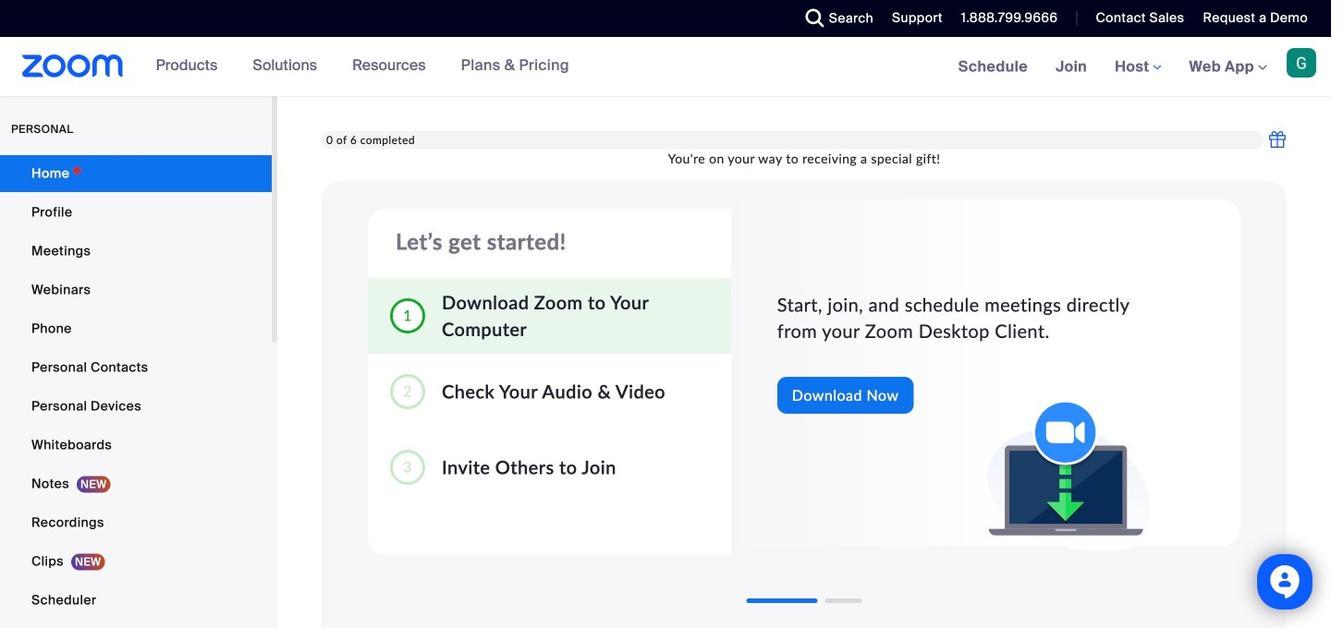 Task type: vqa. For each thing, say whether or not it's contained in the screenshot.
"banner"
yes



Task type: locate. For each thing, give the bounding box(es) containing it.
meetings navigation
[[945, 37, 1332, 98]]

profile picture image
[[1287, 48, 1317, 78]]

banner
[[0, 37, 1332, 98]]

product information navigation
[[142, 37, 583, 96]]

personal menu menu
[[0, 155, 272, 629]]



Task type: describe. For each thing, give the bounding box(es) containing it.
zoom logo image
[[22, 55, 124, 78]]



